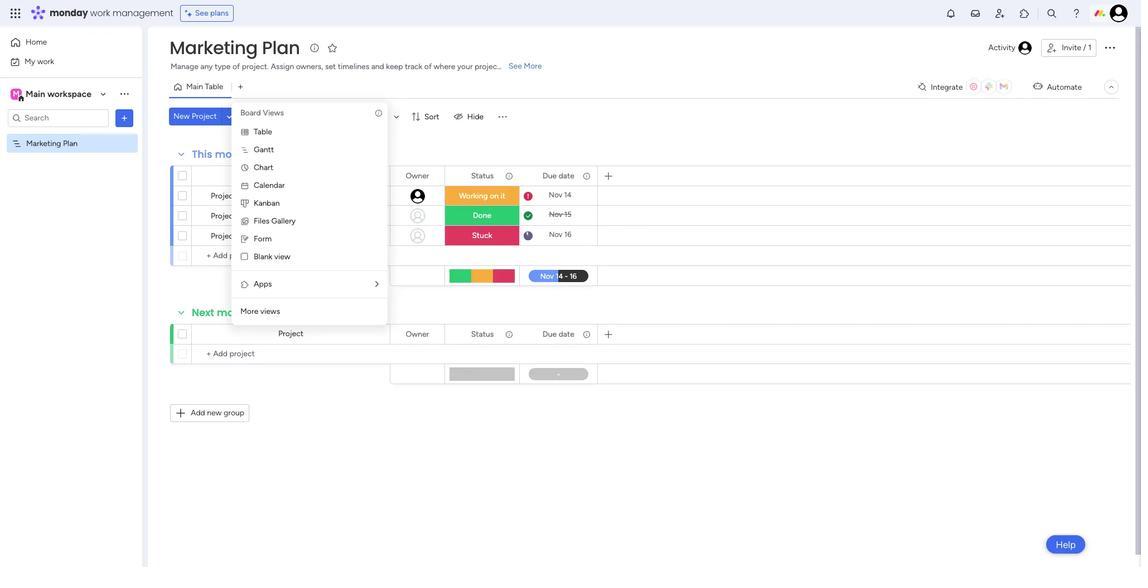 Task type: vqa. For each thing, say whether or not it's contained in the screenshot.
lottie animation image
no



Task type: locate. For each thing, give the bounding box(es) containing it.
gallery
[[272, 217, 296, 226]]

see more
[[509, 61, 542, 71]]

1 horizontal spatial 1
[[1089, 43, 1092, 52]]

1 vertical spatial 1
[[238, 191, 241, 201]]

help
[[1057, 539, 1077, 551]]

1 horizontal spatial more
[[524, 61, 542, 71]]

nov left 14
[[549, 191, 563, 199]]

status field for column information image corresponding to next month
[[469, 328, 497, 341]]

table
[[205, 82, 223, 92], [254, 127, 272, 137]]

marketing plan up the type
[[170, 35, 300, 60]]

menu image
[[497, 111, 509, 122]]

1 status from the top
[[471, 171, 494, 181]]

0 vertical spatial owner
[[406, 171, 430, 181]]

workspace options image
[[119, 88, 130, 99]]

automate
[[1048, 82, 1083, 92]]

due date
[[543, 171, 575, 181], [543, 330, 575, 339]]

marketing plan
[[170, 35, 300, 60], [26, 139, 78, 148]]

nov for 2
[[549, 210, 563, 219]]

1 vertical spatial due
[[543, 330, 557, 339]]

project left 2 on the top left of page
[[211, 212, 236, 221]]

plan inside list box
[[63, 139, 78, 148]]

0 horizontal spatial more
[[241, 307, 259, 316]]

0 vertical spatial table
[[205, 82, 223, 92]]

main workspace
[[26, 88, 92, 99]]

work
[[90, 7, 110, 20], [37, 57, 54, 66]]

0 vertical spatial nov
[[549, 191, 563, 199]]

1 vertical spatial status field
[[469, 328, 497, 341]]

1 vertical spatial marketing plan
[[26, 139, 78, 148]]

new
[[174, 112, 190, 121]]

owners,
[[296, 62, 323, 71]]

project up project 2
[[211, 191, 236, 201]]

sort
[[425, 112, 440, 121]]

0 horizontal spatial work
[[37, 57, 54, 66]]

0 vertical spatial due date field
[[540, 170, 578, 182]]

2 due date from the top
[[543, 330, 575, 339]]

1 horizontal spatial table
[[254, 127, 272, 137]]

1 horizontal spatial work
[[90, 7, 110, 20]]

0 vertical spatial due date
[[543, 171, 575, 181]]

0 vertical spatial due
[[543, 171, 557, 181]]

work right "my"
[[37, 57, 54, 66]]

0 vertical spatial plan
[[262, 35, 300, 60]]

my
[[25, 57, 35, 66]]

add to favorites image
[[327, 42, 338, 53]]

working
[[459, 191, 488, 201]]

see more link
[[508, 61, 543, 72]]

add new group button
[[170, 405, 250, 423]]

1 vertical spatial plan
[[63, 139, 78, 148]]

0 vertical spatial work
[[90, 7, 110, 20]]

1 vertical spatial due date field
[[540, 328, 578, 341]]

form
[[254, 234, 272, 244]]

owner
[[406, 171, 430, 181], [406, 330, 430, 339]]

status
[[471, 171, 494, 181], [471, 330, 494, 339]]

1 horizontal spatial marketing
[[170, 35, 258, 60]]

group
[[224, 409, 245, 418]]

1 date from the top
[[559, 171, 575, 181]]

invite
[[1063, 43, 1082, 52]]

Marketing Plan field
[[167, 35, 303, 60]]

0 horizontal spatial main
[[26, 88, 45, 99]]

search everything image
[[1047, 8, 1058, 19]]

project for project 2
[[211, 212, 236, 221]]

1 vertical spatial month
[[217, 306, 251, 320]]

0 horizontal spatial 1
[[238, 191, 241, 201]]

1 horizontal spatial of
[[425, 62, 432, 71]]

integrate
[[932, 82, 964, 92]]

see left plans
[[195, 8, 209, 18]]

activity
[[989, 43, 1016, 52]]

your
[[458, 62, 473, 71]]

0 vertical spatial 1
[[1089, 43, 1092, 52]]

column information image
[[505, 172, 514, 181]]

and
[[372, 62, 384, 71]]

main inside workspace selection element
[[26, 88, 45, 99]]

arrow down image
[[390, 110, 404, 123]]

Owner field
[[403, 170, 432, 182], [403, 328, 432, 341]]

plan
[[262, 35, 300, 60], [63, 139, 78, 148]]

see inside button
[[195, 8, 209, 18]]

main
[[186, 82, 203, 92], [26, 88, 45, 99]]

main right 'workspace' icon at the left
[[26, 88, 45, 99]]

2 of from the left
[[425, 62, 432, 71]]

table down v2 search icon
[[254, 127, 272, 137]]

more inside the see more link
[[524, 61, 542, 71]]

project.
[[242, 62, 269, 71]]

plans
[[210, 8, 229, 18]]

invite / 1
[[1063, 43, 1092, 52]]

marketing up any
[[170, 35, 258, 60]]

Status field
[[469, 170, 497, 182], [469, 328, 497, 341]]

marketing plan down "search in workspace" field
[[26, 139, 78, 148]]

project for project 3
[[211, 232, 236, 241]]

1 vertical spatial marketing
[[26, 139, 61, 148]]

work inside button
[[37, 57, 54, 66]]

month down apps icon
[[217, 306, 251, 320]]

help button
[[1047, 536, 1086, 554]]

1 nov from the top
[[549, 191, 563, 199]]

1 vertical spatial status
[[471, 330, 494, 339]]

0 horizontal spatial marketing plan
[[26, 139, 78, 148]]

main table
[[186, 82, 223, 92]]

apps
[[254, 280, 272, 289]]

1 horizontal spatial see
[[509, 61, 522, 71]]

1 vertical spatial owner
[[406, 330, 430, 339]]

0 vertical spatial month
[[215, 147, 249, 161]]

add new group
[[191, 409, 245, 418]]

more
[[524, 61, 542, 71], [241, 307, 259, 316]]

1 due from the top
[[543, 171, 557, 181]]

views
[[261, 307, 280, 316]]

1 owner from the top
[[406, 171, 430, 181]]

marketing
[[170, 35, 258, 60], [26, 139, 61, 148]]

0 vertical spatial see
[[195, 8, 209, 18]]

nov left 16
[[549, 231, 563, 239]]

1 horizontal spatial main
[[186, 82, 203, 92]]

0 vertical spatial status
[[471, 171, 494, 181]]

see
[[195, 8, 209, 18], [509, 61, 522, 71]]

option
[[0, 133, 142, 136]]

notifications image
[[946, 8, 957, 19]]

Due date field
[[540, 170, 578, 182], [540, 328, 578, 341]]

project for project 1
[[211, 191, 236, 201]]

more left views
[[241, 307, 259, 316]]

nov for 1
[[549, 191, 563, 199]]

of
[[233, 62, 240, 71], [425, 62, 432, 71]]

manage any type of project. assign owners, set timelines and keep track of where your project stands.
[[171, 62, 527, 71]]

month right this
[[215, 147, 249, 161]]

see right 'project'
[[509, 61, 522, 71]]

this month
[[192, 147, 249, 161]]

1 due date field from the top
[[540, 170, 578, 182]]

calendar
[[254, 181, 285, 190]]

0 horizontal spatial see
[[195, 8, 209, 18]]

2 vertical spatial nov
[[549, 231, 563, 239]]

month for this month
[[215, 147, 249, 161]]

board views
[[241, 108, 284, 118]]

on
[[490, 191, 499, 201]]

0 horizontal spatial marketing
[[26, 139, 61, 148]]

14
[[565, 191, 572, 199]]

v2 overdue deadline image
[[524, 191, 533, 202]]

next
[[192, 306, 214, 320]]

0 vertical spatial marketing plan
[[170, 35, 300, 60]]

home
[[26, 37, 47, 47]]

Next month field
[[189, 306, 254, 320]]

work for monday
[[90, 7, 110, 20]]

select product image
[[10, 8, 21, 19]]

v2 done deadline image
[[524, 211, 533, 221]]

add
[[191, 409, 205, 418]]

help image
[[1072, 8, 1083, 19]]

kanban
[[254, 199, 280, 208]]

project right new
[[192, 112, 217, 121]]

2 nov from the top
[[549, 210, 563, 219]]

month inside "field"
[[217, 306, 251, 320]]

0 vertical spatial date
[[559, 171, 575, 181]]

workspace selection element
[[11, 87, 93, 102]]

1 vertical spatial work
[[37, 57, 54, 66]]

manage
[[171, 62, 199, 71]]

1 vertical spatial due date
[[543, 330, 575, 339]]

1 vertical spatial nov
[[549, 210, 563, 219]]

more right 'project'
[[524, 61, 542, 71]]

0 vertical spatial more
[[524, 61, 542, 71]]

type
[[215, 62, 231, 71]]

1 vertical spatial see
[[509, 61, 522, 71]]

dapulse integrations image
[[919, 83, 927, 91]]

0 horizontal spatial plan
[[63, 139, 78, 148]]

table down any
[[205, 82, 223, 92]]

project up + add project text field
[[278, 329, 304, 339]]

assign
[[271, 62, 294, 71]]

Search field
[[259, 109, 293, 124]]

2 status field from the top
[[469, 328, 497, 341]]

see plans button
[[180, 5, 234, 22]]

month inside field
[[215, 147, 249, 161]]

1 up 2 on the top left of page
[[238, 191, 241, 201]]

0 horizontal spatial of
[[233, 62, 240, 71]]

autopilot image
[[1034, 79, 1043, 94]]

of right the track
[[425, 62, 432, 71]]

1 right /
[[1089, 43, 1092, 52]]

1
[[1089, 43, 1092, 52], [238, 191, 241, 201]]

plan up assign on the top left of page
[[262, 35, 300, 60]]

nov left 15
[[549, 210, 563, 219]]

my work button
[[7, 53, 120, 71]]

project
[[192, 112, 217, 121], [211, 191, 236, 201], [211, 212, 236, 221], [211, 232, 236, 241], [278, 329, 304, 339]]

invite members image
[[995, 8, 1006, 19]]

0 vertical spatial owner field
[[403, 170, 432, 182]]

date
[[559, 171, 575, 181], [559, 330, 575, 339]]

month
[[215, 147, 249, 161], [217, 306, 251, 320]]

add view image
[[239, 83, 243, 91]]

+ Add project text field
[[198, 348, 385, 361]]

1 vertical spatial owner field
[[403, 328, 432, 341]]

plan down "search in workspace" field
[[63, 139, 78, 148]]

This month field
[[189, 147, 252, 162]]

3
[[238, 232, 242, 241]]

1 vertical spatial more
[[241, 307, 259, 316]]

1 horizontal spatial marketing plan
[[170, 35, 300, 60]]

2 due from the top
[[543, 330, 557, 339]]

1 vertical spatial date
[[559, 330, 575, 339]]

view
[[275, 252, 291, 262]]

filter button
[[351, 108, 404, 126]]

of right the type
[[233, 62, 240, 71]]

home button
[[7, 33, 120, 51]]

show board description image
[[308, 42, 321, 54]]

marketing down "search in workspace" field
[[26, 139, 61, 148]]

0 vertical spatial status field
[[469, 170, 497, 182]]

options image
[[1104, 41, 1117, 54]]

month for next month
[[217, 306, 251, 320]]

marketing plan inside list box
[[26, 139, 78, 148]]

new project
[[174, 112, 217, 121]]

1 status field from the top
[[469, 170, 497, 182]]

main down manage
[[186, 82, 203, 92]]

blank
[[254, 252, 273, 262]]

column information image
[[583, 172, 592, 181], [505, 330, 514, 339], [583, 330, 592, 339]]

project left 3
[[211, 232, 236, 241]]

0 horizontal spatial table
[[205, 82, 223, 92]]

nov
[[549, 191, 563, 199], [549, 210, 563, 219], [549, 231, 563, 239]]

work right monday
[[90, 7, 110, 20]]

files
[[254, 217, 270, 226]]

see for see plans
[[195, 8, 209, 18]]

blank view
[[254, 252, 291, 262]]

main inside button
[[186, 82, 203, 92]]



Task type: describe. For each thing, give the bounding box(es) containing it.
main for main workspace
[[26, 88, 45, 99]]

2 due date field from the top
[[540, 328, 578, 341]]

work for my
[[37, 57, 54, 66]]

2 date from the top
[[559, 330, 575, 339]]

status field for column information icon at top left
[[469, 170, 497, 182]]

done
[[473, 211, 492, 220]]

3 nov from the top
[[549, 231, 563, 239]]

keep
[[386, 62, 403, 71]]

chart
[[254, 163, 274, 172]]

collapse board header image
[[1108, 83, 1117, 92]]

1 due date from the top
[[543, 171, 575, 181]]

options image
[[119, 112, 130, 124]]

angle down image
[[227, 112, 232, 121]]

apps image
[[1020, 8, 1031, 19]]

2 owner field from the top
[[403, 328, 432, 341]]

1 inside button
[[1089, 43, 1092, 52]]

new
[[207, 409, 222, 418]]

column information image for this month
[[583, 172, 592, 181]]

working on it
[[459, 191, 506, 201]]

stuck
[[472, 231, 493, 241]]

/
[[1084, 43, 1087, 52]]

workspace
[[47, 88, 92, 99]]

management
[[113, 7, 173, 20]]

m
[[13, 89, 20, 99]]

16
[[565, 231, 572, 239]]

new project button
[[169, 108, 222, 126]]

main for main table
[[186, 82, 203, 92]]

project 1
[[211, 191, 241, 201]]

marketing plan list box
[[0, 132, 142, 304]]

marketing inside list box
[[26, 139, 61, 148]]

track
[[405, 62, 423, 71]]

any
[[201, 62, 213, 71]]

invite / 1 button
[[1042, 39, 1097, 57]]

project inside button
[[192, 112, 217, 121]]

hide
[[468, 112, 484, 121]]

see for see more
[[509, 61, 522, 71]]

v2 search image
[[251, 110, 259, 123]]

15
[[565, 210, 572, 219]]

workspace image
[[11, 88, 22, 100]]

filter
[[369, 112, 386, 121]]

1 vertical spatial table
[[254, 127, 272, 137]]

2 status from the top
[[471, 330, 494, 339]]

board
[[241, 108, 261, 118]]

column information image for next month
[[505, 330, 514, 339]]

monday
[[50, 7, 88, 20]]

project
[[475, 62, 500, 71]]

1 of from the left
[[233, 62, 240, 71]]

main table button
[[169, 78, 232, 96]]

apps image
[[241, 280, 249, 289]]

Search in workspace field
[[23, 112, 93, 124]]

more views
[[241, 307, 280, 316]]

james peterson image
[[1111, 4, 1129, 22]]

views
[[263, 108, 284, 118]]

nov 16
[[549, 231, 572, 239]]

2
[[238, 212, 242, 221]]

hide button
[[450, 108, 491, 126]]

0 vertical spatial marketing
[[170, 35, 258, 60]]

monday work management
[[50, 7, 173, 20]]

activity button
[[985, 39, 1038, 57]]

project 2
[[211, 212, 242, 221]]

1 owner field from the top
[[403, 170, 432, 182]]

this
[[192, 147, 212, 161]]

table inside button
[[205, 82, 223, 92]]

list arrow image
[[376, 281, 379, 289]]

2 owner from the top
[[406, 330, 430, 339]]

nov 15
[[549, 210, 572, 219]]

where
[[434, 62, 456, 71]]

gantt
[[254, 145, 274, 155]]

stands.
[[502, 62, 527, 71]]

it
[[501, 191, 506, 201]]

my work
[[25, 57, 54, 66]]

inbox image
[[971, 8, 982, 19]]

sort button
[[407, 108, 446, 126]]

project 3
[[211, 232, 242, 241]]

nov 14
[[549, 191, 572, 199]]

1 horizontal spatial plan
[[262, 35, 300, 60]]

see plans
[[195, 8, 229, 18]]

files gallery
[[254, 217, 296, 226]]

next month
[[192, 306, 251, 320]]

set
[[325, 62, 336, 71]]

timelines
[[338, 62, 370, 71]]



